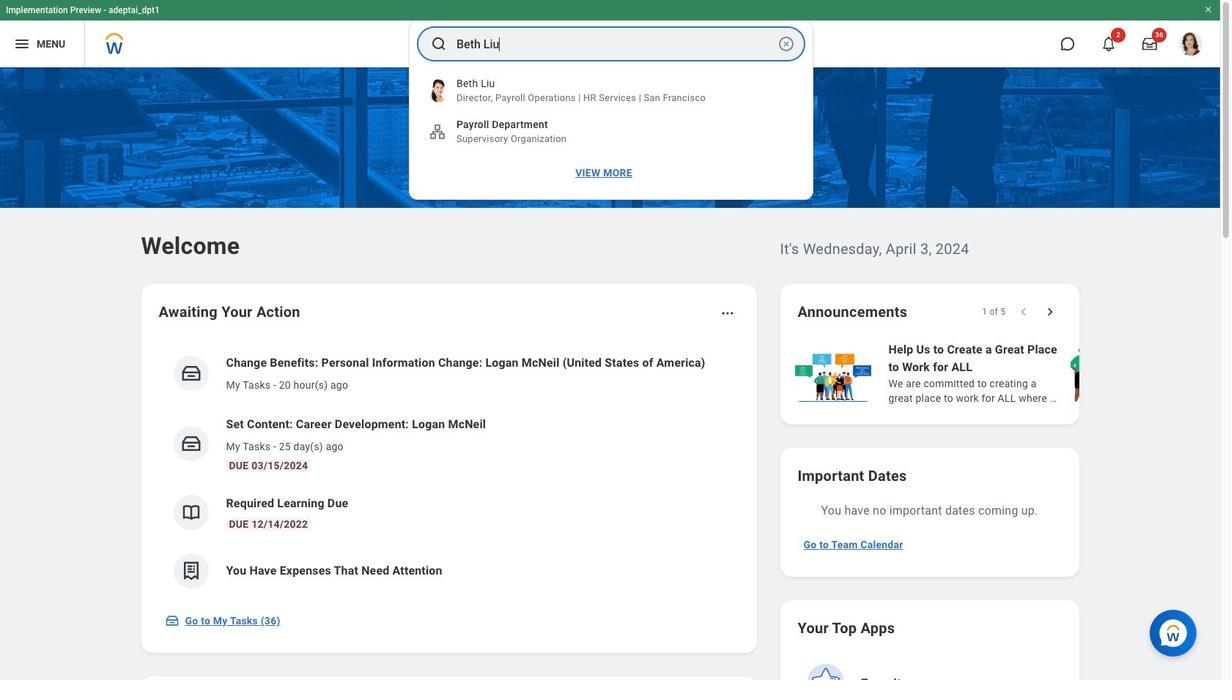 Task type: describe. For each thing, give the bounding box(es) containing it.
2 vertical spatial inbox image
[[165, 614, 179, 629]]

dashboard expenses image
[[180, 561, 202, 583]]

0 vertical spatial inbox image
[[180, 363, 202, 385]]

1 horizontal spatial list
[[792, 340, 1231, 408]]

1 vertical spatial inbox image
[[180, 433, 202, 455]]

chevron left small image
[[1016, 305, 1031, 320]]

suggested results list box
[[410, 70, 813, 191]]

profile logan mcneil image
[[1179, 32, 1203, 59]]

book open image
[[180, 502, 202, 524]]

search image
[[430, 35, 448, 53]]

chevron right small image
[[1043, 305, 1057, 320]]

view team image
[[429, 123, 446, 141]]

inbox large image
[[1143, 37, 1157, 51]]



Task type: locate. For each thing, give the bounding box(es) containing it.
close environment banner image
[[1204, 5, 1213, 14]]

banner
[[0, 0, 1220, 67]]

Search Workday  search field
[[457, 28, 775, 60]]

notifications large image
[[1102, 37, 1116, 51]]

None search field
[[409, 21, 814, 200]]

inbox image
[[180, 363, 202, 385], [180, 433, 202, 455], [165, 614, 179, 629]]

list
[[792, 340, 1231, 408], [159, 343, 739, 601]]

justify image
[[13, 35, 31, 53]]

main content
[[0, 67, 1231, 681]]

status
[[982, 306, 1006, 318]]

related actions image
[[720, 306, 735, 321]]

0 horizontal spatial list
[[159, 343, 739, 601]]

x circle image
[[778, 35, 795, 53]]



